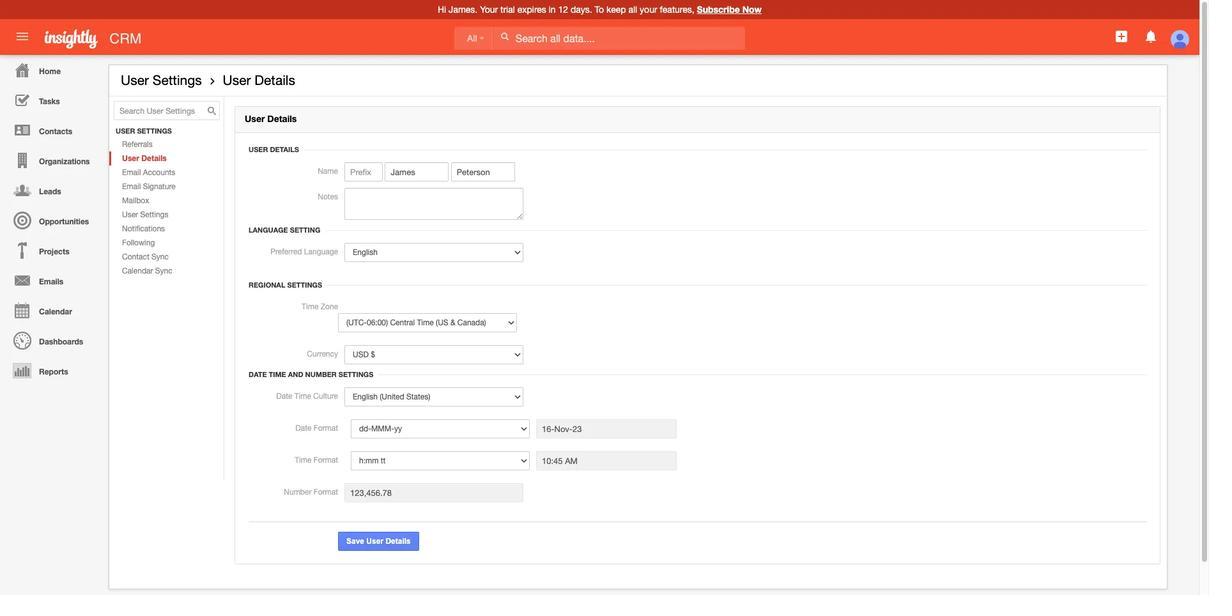 Task type: vqa. For each thing, say whether or not it's contained in the screenshot.
the projects
yes



Task type: locate. For each thing, give the bounding box(es) containing it.
now
[[743, 4, 762, 15]]

save user details
[[346, 537, 411, 546]]

1 vertical spatial calendar
[[39, 307, 72, 316]]

Search User Settings text field
[[114, 101, 220, 120]]

calendar down contact
[[122, 267, 153, 276]]

3 format from the top
[[314, 488, 338, 497]]

email signature link
[[109, 180, 224, 194]]

format for time format
[[314, 456, 338, 465]]

format
[[314, 424, 338, 433], [314, 456, 338, 465], [314, 488, 338, 497]]

settings
[[153, 72, 202, 88], [140, 210, 168, 219], [287, 281, 322, 289], [339, 370, 374, 378]]

tasks
[[39, 97, 60, 106]]

user
[[116, 127, 135, 135]]

notifications link
[[109, 222, 224, 236]]

2 horizontal spatial date
[[296, 424, 312, 433]]

your
[[640, 4, 658, 15]]

Prefix text field
[[345, 162, 383, 182]]

0 horizontal spatial date
[[249, 370, 267, 378]]

email left the accounts
[[122, 168, 141, 177]]

language down the setting
[[304, 247, 338, 256]]

1 vertical spatial user details
[[245, 113, 297, 124]]

number
[[305, 370, 337, 378], [284, 488, 312, 497]]

language setting
[[249, 226, 320, 234]]

time left the "culture" at the left of the page
[[295, 392, 311, 401]]

dashboards
[[39, 337, 83, 346]]

time format
[[295, 456, 338, 465]]

language
[[249, 226, 288, 234], [304, 247, 338, 256]]

0 vertical spatial format
[[314, 424, 338, 433]]

1 vertical spatial number
[[284, 488, 312, 497]]

1 vertical spatial date
[[276, 392, 292, 401]]

1 email from the top
[[122, 168, 141, 177]]

sync up calendar sync link
[[151, 253, 169, 261]]

number down time format
[[284, 488, 312, 497]]

user settings link
[[121, 72, 202, 88], [109, 208, 224, 222]]

language up preferred on the left of page
[[249, 226, 288, 234]]

date down the and
[[276, 392, 292, 401]]

2 vertical spatial format
[[314, 488, 338, 497]]

0 horizontal spatial calendar
[[39, 307, 72, 316]]

format for number format
[[314, 488, 338, 497]]

crm
[[110, 31, 142, 47]]

0 vertical spatial user details link
[[223, 72, 295, 88]]

calendar inside "link"
[[39, 307, 72, 316]]

in
[[549, 4, 556, 15]]

time left zone
[[302, 302, 319, 311]]

white image
[[500, 32, 509, 41]]

1 vertical spatial email
[[122, 182, 141, 191]]

user settings link up search user settings 'text box' at the top of page
[[121, 72, 202, 88]]

0 vertical spatial language
[[249, 226, 288, 234]]

leads
[[39, 187, 61, 196]]

name
[[318, 167, 338, 176]]

0 horizontal spatial language
[[249, 226, 288, 234]]

date time culture
[[276, 392, 338, 401]]

email
[[122, 168, 141, 177], [122, 182, 141, 191]]

date
[[249, 370, 267, 378], [276, 392, 292, 401], [296, 424, 312, 433]]

calendar up dashboards 'link'
[[39, 307, 72, 316]]

setting
[[290, 226, 320, 234]]

user
[[121, 72, 149, 88], [223, 72, 251, 88], [245, 113, 265, 124], [249, 145, 268, 153], [122, 153, 139, 163], [122, 210, 138, 219], [366, 537, 384, 546]]

0 vertical spatial sync
[[151, 253, 169, 261]]

regional
[[249, 281, 285, 289]]

referrals
[[122, 140, 153, 149]]

1 horizontal spatial date
[[276, 392, 292, 401]]

1 vertical spatial sync
[[155, 267, 172, 276]]

format down the "culture" at the left of the page
[[314, 424, 338, 433]]

date down date time culture
[[296, 424, 312, 433]]

james.
[[449, 4, 478, 15]]

user settings
[[121, 72, 202, 88]]

zone
[[321, 302, 338, 311]]

projects
[[39, 247, 69, 256]]

Last Name text field
[[451, 162, 515, 182]]

save user details button
[[338, 532, 419, 551]]

home link
[[3, 55, 102, 85]]

user inside button
[[366, 537, 384, 546]]

email accounts link
[[109, 166, 224, 180]]

Search all data.... text field
[[493, 27, 745, 50]]

all
[[629, 4, 637, 15]]

user details link
[[223, 72, 295, 88], [109, 152, 224, 166]]

sync down contact sync 'link'
[[155, 267, 172, 276]]

1 horizontal spatial calendar
[[122, 267, 153, 276]]

1 horizontal spatial language
[[304, 247, 338, 256]]

12
[[558, 4, 568, 15]]

0 vertical spatial date
[[249, 370, 267, 378]]

date left the and
[[249, 370, 267, 378]]

1 format from the top
[[314, 424, 338, 433]]

dashboards link
[[3, 325, 102, 355]]

contact sync link
[[109, 250, 224, 264]]

0 vertical spatial number
[[305, 370, 337, 378]]

format down time format
[[314, 488, 338, 497]]

hi james. your trial expires in 12 days. to keep all your features, subscribe now
[[438, 4, 762, 15]]

user details
[[223, 72, 295, 88], [245, 113, 297, 124], [249, 145, 299, 153]]

following
[[122, 238, 155, 247]]

None text field
[[345, 188, 524, 220], [536, 419, 677, 439], [536, 451, 677, 471], [345, 188, 524, 220], [536, 419, 677, 439], [536, 451, 677, 471]]

sync
[[151, 253, 169, 261], [155, 267, 172, 276]]

2 vertical spatial date
[[296, 424, 312, 433]]

preferred
[[271, 247, 302, 256]]

mailbox
[[122, 196, 149, 205]]

2 vertical spatial user details
[[249, 145, 299, 153]]

culture
[[313, 392, 338, 401]]

home
[[39, 66, 61, 76]]

date format
[[296, 424, 338, 433]]

user settings referrals user details email accounts email signature mailbox user settings notifications following contact sync calendar sync
[[116, 127, 176, 276]]

format down date format
[[314, 456, 338, 465]]

time
[[302, 302, 319, 311], [269, 370, 286, 378], [295, 392, 311, 401], [295, 456, 312, 465]]

navigation containing home
[[0, 55, 102, 385]]

0 vertical spatial email
[[122, 168, 141, 177]]

number down currency
[[305, 370, 337, 378]]

calendar
[[122, 267, 153, 276], [39, 307, 72, 316]]

user settings link up notifications
[[109, 208, 224, 222]]

details
[[255, 72, 295, 88], [267, 113, 297, 124], [270, 145, 299, 153], [141, 153, 167, 163], [386, 537, 411, 546]]

1 vertical spatial format
[[314, 456, 338, 465]]

0 vertical spatial calendar
[[122, 267, 153, 276]]

email up mailbox
[[122, 182, 141, 191]]

contact
[[122, 253, 149, 261]]

time zone
[[302, 302, 338, 311]]

organizations link
[[3, 145, 102, 175]]

1 vertical spatial user settings link
[[109, 208, 224, 222]]

calendar sync link
[[109, 264, 224, 278]]

settings up notifications
[[140, 210, 168, 219]]

following link
[[109, 236, 224, 250]]

None text field
[[345, 483, 524, 502]]

expires
[[518, 4, 546, 15]]

settings right the and
[[339, 370, 374, 378]]

regional settings
[[249, 281, 322, 289]]

2 format from the top
[[314, 456, 338, 465]]

features,
[[660, 4, 695, 15]]

notes
[[318, 192, 338, 201]]

settings
[[137, 127, 172, 135]]

emails link
[[3, 265, 102, 295]]

user details for name
[[249, 145, 299, 153]]

and
[[288, 370, 303, 378]]

navigation
[[0, 55, 102, 385]]



Task type: describe. For each thing, give the bounding box(es) containing it.
hi
[[438, 4, 446, 15]]

opportunities
[[39, 217, 89, 226]]

details inside button
[[386, 537, 411, 546]]

reports
[[39, 367, 68, 376]]

number format
[[284, 488, 338, 497]]

date for date format
[[296, 424, 312, 433]]

1 vertical spatial language
[[304, 247, 338, 256]]

tasks link
[[3, 85, 102, 115]]

currency
[[307, 350, 338, 359]]

settings up time zone
[[287, 281, 322, 289]]

all link
[[454, 27, 493, 50]]

date for date time and number settings
[[249, 370, 267, 378]]

all
[[467, 33, 477, 43]]

0 vertical spatial user details
[[223, 72, 295, 88]]

time left the and
[[269, 370, 286, 378]]

organizations
[[39, 157, 90, 166]]

keep
[[607, 4, 626, 15]]

accounts
[[143, 168, 175, 177]]

notifications
[[122, 224, 165, 233]]

save
[[346, 537, 364, 546]]

referrals link
[[109, 137, 224, 152]]

settings inside user settings referrals user details email accounts email signature mailbox user settings notifications following contact sync calendar sync
[[140, 210, 168, 219]]

preferred language
[[271, 247, 338, 256]]

leads link
[[3, 175, 102, 205]]

emails
[[39, 277, 63, 286]]

subscribe
[[697, 4, 740, 15]]

trial
[[501, 4, 515, 15]]

date time and number settings
[[249, 370, 374, 378]]

details inside user settings referrals user details email accounts email signature mailbox user settings notifications following contact sync calendar sync
[[141, 153, 167, 163]]

0 vertical spatial user settings link
[[121, 72, 202, 88]]

signature
[[143, 182, 176, 191]]

reports link
[[3, 355, 102, 385]]

contacts
[[39, 127, 72, 136]]

days.
[[571, 4, 592, 15]]

time up number format on the bottom
[[295, 456, 312, 465]]

opportunities link
[[3, 205, 102, 235]]

calendar inside user settings referrals user details email accounts email signature mailbox user settings notifications following contact sync calendar sync
[[122, 267, 153, 276]]

your
[[480, 4, 498, 15]]

contacts link
[[3, 115, 102, 145]]

1 vertical spatial user details link
[[109, 152, 224, 166]]

First Name text field
[[385, 162, 449, 182]]

notifications image
[[1143, 29, 1159, 44]]

to
[[595, 4, 604, 15]]

2 email from the top
[[122, 182, 141, 191]]

format for date format
[[314, 424, 338, 433]]

calendar link
[[3, 295, 102, 325]]

mailbox link
[[109, 194, 224, 208]]

user details for user details
[[245, 113, 297, 124]]

subscribe now link
[[697, 4, 762, 15]]

projects link
[[3, 235, 102, 265]]

settings up search user settings 'text box' at the top of page
[[153, 72, 202, 88]]

date for date time culture
[[276, 392, 292, 401]]



